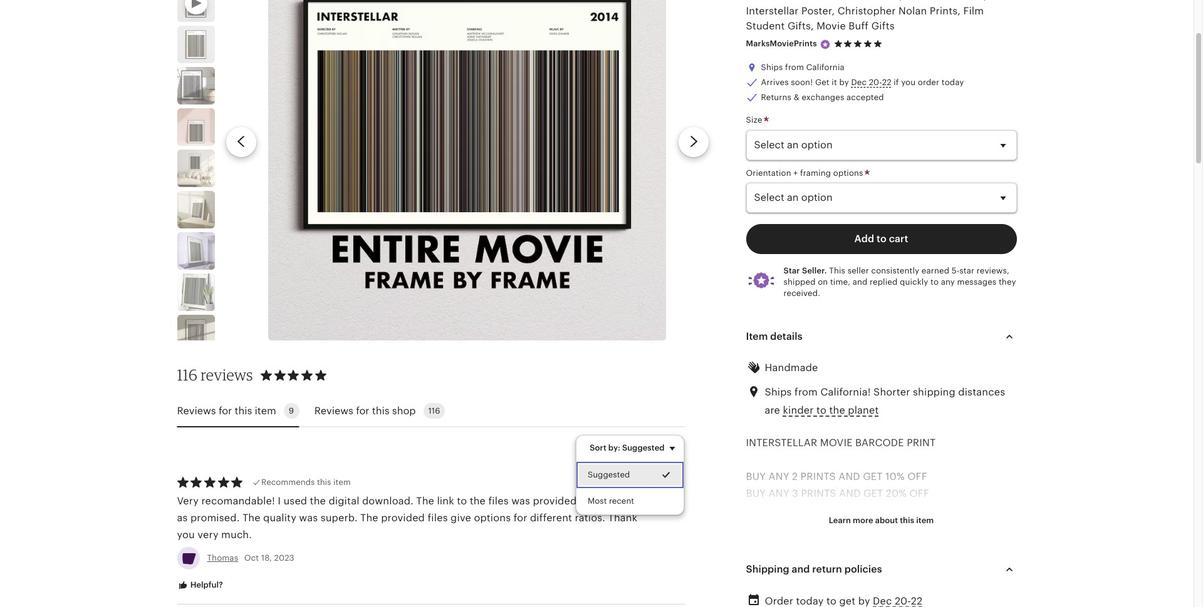 Task type: vqa. For each thing, say whether or not it's contained in the screenshot.
options
yes



Task type: describe. For each thing, give the bounding box(es) containing it.
to inside the this seller consistently earned 5-star reviews, shipped on time, and replied quickly to any messages they received.
[[931, 278, 939, 287]]

18,
[[261, 554, 272, 564]]

1 vertical spatial 20-
[[895, 596, 911, 608]]

arrives
[[761, 78, 789, 87]]

imaging
[[879, 540, 919, 551]]

2 print, from the left
[[961, 0, 987, 2]]

2
[[792, 471, 798, 483]]

marksmovieprints link
[[746, 39, 817, 49]]

add to cart button
[[746, 224, 1017, 254]]

1 buy from the top
[[746, 471, 766, 483]]

shorter
[[874, 387, 910, 399]]

to inside very recomandable! i used the digital download. the link to the files was provided the next day, as promised. the quality was superb. the provided files give options for different ratios. thank you very much.
[[457, 496, 467, 508]]

seller.
[[802, 266, 827, 276]]

order
[[918, 78, 940, 87]]

returns
[[761, 93, 792, 102]]

recommends this item
[[261, 478, 351, 488]]

0 vertical spatial get
[[863, 471, 883, 483]]

kinder to the planet
[[783, 405, 879, 417]]

promised.
[[190, 513, 240, 525]]

1 vertical spatial dec
[[873, 596, 892, 608]]

to inside celebrate your favourite movies with our unique movie barcode prints. i use video imaging software to watch the interstellar movie and extrapolate the average colour of each scene in the movie. this print then features these colours displayed as a barcode. the perfect gift for any movie fan that loves a unique
[[967, 540, 977, 551]]

as inside very recomandable! i used the digital download. the link to the files was provided the next day, as promised. the quality was superb. the provided files give options for different ratios. thank you very much.
[[177, 513, 188, 525]]

item inside the learn more about this item dropdown button
[[916, 516, 934, 526]]

messages
[[957, 278, 997, 287]]

and inside dropdown button
[[792, 564, 810, 576]]

suggested button
[[577, 463, 684, 489]]

1 horizontal spatial files
[[488, 496, 509, 508]]

our
[[929, 523, 945, 534]]

reviews for this item
[[177, 405, 276, 417]]

0 horizontal spatial 22
[[882, 78, 892, 87]]

software
[[922, 540, 964, 551]]

time,
[[830, 278, 851, 287]]

features
[[746, 591, 786, 603]]

displayed
[[858, 591, 904, 603]]

learn
[[829, 516, 851, 526]]

handmade
[[765, 362, 818, 374]]

2 any from the top
[[769, 488, 789, 500]]

then
[[966, 574, 988, 586]]

the inside celebrate your favourite movies with our unique movie barcode prints. i use video imaging software to watch the interstellar movie and extrapolate the average colour of each scene in the movie. this print then features these colours displayed as a barcode. the perfect gift for any movie fan that loves a unique
[[975, 591, 993, 603]]

1 vertical spatial was
[[299, 513, 318, 525]]

sort by: suggested button
[[581, 436, 689, 462]]

gift
[[784, 608, 801, 608]]

seller
[[848, 266, 869, 276]]

interstellar movie barcode print interstellar print image 4 image
[[177, 109, 215, 146]]

film
[[964, 5, 984, 17]]

order today to get by dec 20-22
[[765, 596, 923, 608]]

interstellar movie barcode print interstellar print image 3 image
[[177, 67, 215, 105]]

item details button
[[735, 322, 1028, 352]]

colour
[[746, 574, 778, 586]]

to left get
[[827, 596, 837, 608]]

this inside dropdown button
[[900, 516, 914, 526]]

replied
[[870, 278, 898, 287]]

the right in
[[863, 574, 879, 586]]

the left link
[[416, 496, 434, 508]]

interstellar movie barcode print
[[746, 437, 936, 449]]

that
[[891, 608, 911, 608]]

extrapolate
[[874, 557, 929, 568]]

0 vertical spatial 20-
[[869, 78, 882, 87]]

20%
[[886, 488, 907, 500]]

scene
[[820, 574, 849, 586]]

poster,
[[802, 5, 835, 17]]

from for california!
[[795, 387, 818, 399]]

you inside very recomandable! i used the digital download. the link to the files was provided the next day, as promised. the quality was superb. the provided files give options for different ratios. thank you very much.
[[177, 530, 195, 542]]

reviews for reviews for this item
[[177, 405, 216, 417]]

0 vertical spatial you
[[901, 78, 916, 87]]

0 vertical spatial movie
[[985, 523, 1014, 534]]

celebrate
[[746, 523, 794, 534]]

2 buy from the top
[[746, 488, 766, 500]]

this inside celebrate your favourite movies with our unique movie barcode prints. i use video imaging software to watch the interstellar movie and extrapolate the average colour of each scene in the movie. this print then features these colours displayed as a barcode. the perfect gift for any movie fan that loves a unique
[[917, 574, 937, 586]]

earned
[[922, 266, 950, 276]]

download.
[[362, 496, 414, 508]]

item details
[[746, 331, 803, 343]]

3
[[792, 488, 798, 500]]

shipping
[[746, 564, 789, 576]]

nolan
[[899, 5, 927, 17]]

next
[[598, 496, 619, 508]]

ships from california! shorter shipping distances are
[[765, 387, 1005, 417]]

0 vertical spatial off
[[908, 471, 927, 483]]

distances
[[958, 387, 1005, 399]]

for inside very recomandable! i used the digital download. the link to the files was provided the next day, as promised. the quality was superb. the provided files give options for different ratios. thank you very much.
[[514, 513, 527, 525]]

colours
[[818, 591, 855, 603]]

loves
[[913, 608, 939, 608]]

thomas
[[207, 554, 238, 564]]

10%
[[886, 471, 905, 483]]

1 print, from the left
[[877, 0, 903, 2]]

barcode
[[855, 437, 904, 449]]

ratios.
[[575, 513, 606, 525]]

thomas link
[[207, 554, 238, 564]]

and inside the this seller consistently earned 5-star reviews, shipped on time, and replied quickly to any messages they received.
[[853, 278, 868, 287]]

used
[[284, 496, 307, 508]]

orientation + framing options
[[746, 168, 866, 178]]

details
[[770, 331, 803, 343]]

shipped
[[784, 278, 816, 287]]

this seller consistently earned 5-star reviews, shipped on time, and replied quickly to any messages they received.
[[784, 266, 1016, 298]]

this inside the this seller consistently earned 5-star reviews, shipped on time, and replied quickly to any messages they received.
[[829, 266, 845, 276]]

interstellar movie barcode print interstellar print image 7 image
[[177, 233, 215, 270]]

perfect
[[746, 608, 782, 608]]

dec 20-22 button
[[873, 593, 923, 608]]

these
[[789, 591, 816, 603]]

on
[[818, 278, 828, 287]]

interstellar movie barcode print interstellar print image 8 image
[[177, 274, 215, 312]]

for left shop
[[356, 405, 369, 417]]

interstellar
[[746, 437, 817, 449]]

116 for 116 reviews
[[177, 366, 198, 385]]

menu containing suggested
[[576, 436, 685, 516]]

0 vertical spatial a
[[921, 591, 926, 603]]

about
[[875, 516, 898, 526]]

buff
[[849, 20, 869, 32]]

star_seller image
[[820, 39, 831, 50]]

ships for ships from california! shorter shipping distances are
[[765, 387, 792, 399]]

give
[[451, 513, 471, 525]]

to inside button
[[877, 233, 887, 245]]

&
[[794, 93, 800, 102]]

suggested inside button
[[588, 471, 630, 480]]

interstellar movie barcode print, interstellar print, interstellar poster, christopher nolan prints, film student gifts, movie buff gifts
[[746, 0, 987, 32]]

0 horizontal spatial dec
[[851, 78, 867, 87]]

this up the digital
[[317, 478, 331, 488]]

tab list containing reviews for this item
[[177, 396, 685, 428]]

movies
[[868, 523, 902, 534]]

link
[[437, 496, 454, 508]]

california
[[806, 63, 845, 72]]

0 vertical spatial and
[[839, 471, 860, 483]]

print
[[907, 437, 936, 449]]

0 vertical spatial prints
[[801, 471, 836, 483]]

with
[[905, 523, 926, 534]]

shipping and return policies button
[[735, 555, 1028, 585]]



Task type: locate. For each thing, give the bounding box(es) containing it.
today down each on the right of the page
[[796, 596, 824, 608]]

ships inside ships from california! shorter shipping distances are
[[765, 387, 792, 399]]

most recent
[[588, 497, 635, 507]]

1 horizontal spatial by
[[858, 596, 870, 608]]

0 horizontal spatial reviews
[[177, 405, 216, 417]]

orientation
[[746, 168, 791, 178]]

off
[[908, 471, 927, 483], [910, 488, 929, 500]]

quality
[[263, 513, 296, 525]]

student
[[746, 20, 785, 32]]

options right give
[[474, 513, 511, 525]]

this left shop
[[372, 405, 390, 417]]

from up kinder
[[795, 387, 818, 399]]

1 vertical spatial files
[[428, 513, 448, 525]]

and down video
[[853, 557, 871, 568]]

interstellar inside celebrate your favourite movies with our unique movie barcode prints. i use video imaging software to watch the interstellar movie and extrapolate the average colour of each scene in the movie. this print then features these colours displayed as a barcode. the perfect gift for any movie fan that loves a unique
[[765, 557, 818, 568]]

1 horizontal spatial today
[[942, 78, 964, 87]]

any left 2
[[769, 471, 789, 483]]

options inside very recomandable! i used the digital download. the link to the files was provided the next day, as promised. the quality was superb. the provided files give options for different ratios. thank you very much.
[[474, 513, 511, 525]]

you left very
[[177, 530, 195, 542]]

menu
[[576, 436, 685, 516]]

1 horizontal spatial 22
[[911, 596, 923, 608]]

shipping and return policies
[[746, 564, 882, 576]]

gifts
[[872, 20, 895, 32]]

9
[[289, 407, 294, 416]]

as down very
[[177, 513, 188, 525]]

2 vertical spatial item
[[916, 516, 934, 526]]

0 horizontal spatial 116
[[177, 366, 198, 385]]

0 vertical spatial buy
[[746, 471, 766, 483]]

1 vertical spatial off
[[910, 488, 929, 500]]

1 vertical spatial as
[[907, 591, 918, 603]]

star seller.
[[784, 266, 827, 276]]

the up colour
[[746, 557, 762, 568]]

this left print
[[917, 574, 937, 586]]

1 vertical spatial i
[[824, 540, 827, 551]]

you right 'if'
[[901, 78, 916, 87]]

22
[[882, 78, 892, 87], [911, 596, 923, 608]]

learn more about this item button
[[820, 510, 943, 533]]

1 vertical spatial 22
[[911, 596, 923, 608]]

0 horizontal spatial by
[[839, 78, 849, 87]]

1 vertical spatial movie
[[820, 557, 850, 568]]

0 horizontal spatial i
[[278, 496, 281, 508]]

interstellar movie barcode print interstellar print image 9 image
[[177, 315, 215, 353]]

0 horizontal spatial you
[[177, 530, 195, 542]]

1 vertical spatial 116
[[428, 407, 440, 416]]

favourite
[[821, 523, 865, 534]]

the up give
[[470, 496, 486, 508]]

buy left 2
[[746, 471, 766, 483]]

and
[[853, 278, 868, 287], [853, 557, 871, 568], [792, 564, 810, 576]]

the down the recomandable! at bottom
[[242, 513, 260, 525]]

0 vertical spatial item
[[255, 405, 276, 417]]

recommends
[[261, 478, 315, 488]]

the down california!
[[829, 405, 845, 417]]

of
[[780, 574, 790, 586]]

suggested right by:
[[622, 444, 665, 453]]

it
[[832, 78, 837, 87]]

0 vertical spatial options
[[833, 168, 863, 178]]

0 horizontal spatial 20-
[[869, 78, 882, 87]]

arrives soon! get it by dec 20-22 if you order today
[[761, 78, 964, 87]]

different
[[530, 513, 572, 525]]

interstellar movie barcode print interstellar print image 2 image
[[177, 26, 215, 63]]

barcode
[[834, 0, 874, 2]]

off right 20%
[[910, 488, 929, 500]]

average
[[951, 557, 990, 568]]

tab list
[[177, 396, 685, 428]]

by right get
[[858, 596, 870, 608]]

1 horizontal spatial item
[[333, 478, 351, 488]]

exchanges
[[802, 93, 844, 102]]

options right framing
[[833, 168, 863, 178]]

dec
[[851, 78, 867, 87], [873, 596, 892, 608]]

for inside celebrate your favourite movies with our unique movie barcode prints. i use video imaging software to watch the interstellar movie and extrapolate the average colour of each scene in the movie. this print then features these colours displayed as a barcode. the perfect gift for any movie fan that loves a unique
[[804, 608, 818, 608]]

1 vertical spatial item
[[333, 478, 351, 488]]

get left 20%
[[864, 488, 883, 500]]

watch
[[979, 540, 1009, 551]]

fan
[[873, 608, 888, 608]]

gifts,
[[788, 20, 814, 32]]

0 vertical spatial today
[[942, 78, 964, 87]]

reviews for reviews for this shop
[[314, 405, 353, 417]]

files
[[488, 496, 509, 508], [428, 513, 448, 525]]

reviews down 116 reviews
[[177, 405, 216, 417]]

20- down movie.
[[895, 596, 911, 608]]

1 vertical spatial this
[[917, 574, 937, 586]]

1 vertical spatial suggested
[[588, 471, 630, 480]]

0 vertical spatial any
[[769, 471, 789, 483]]

the
[[829, 405, 845, 417], [310, 496, 326, 508], [470, 496, 486, 508], [580, 496, 595, 508], [746, 557, 762, 568], [932, 557, 948, 568], [863, 574, 879, 586]]

movie up scene
[[820, 557, 850, 568]]

0 vertical spatial as
[[177, 513, 188, 525]]

and up learn
[[839, 488, 861, 500]]

from
[[785, 63, 804, 72], [795, 387, 818, 399]]

order
[[765, 596, 794, 608]]

marksmovieprints
[[746, 39, 817, 49]]

they
[[999, 278, 1016, 287]]

22 left 'if'
[[882, 78, 892, 87]]

provided down download.
[[381, 513, 425, 525]]

to down "earned"
[[931, 278, 939, 287]]

and down seller
[[853, 278, 868, 287]]

california!
[[821, 387, 871, 399]]

0 horizontal spatial a
[[921, 591, 926, 603]]

barcode.
[[929, 591, 973, 603]]

for down the these
[[804, 608, 818, 608]]

1 vertical spatial today
[[796, 596, 824, 608]]

i left use
[[824, 540, 827, 551]]

prints right 3 on the right of the page
[[801, 488, 836, 500]]

prints right 2
[[801, 471, 836, 483]]

movie
[[985, 523, 1014, 534], [820, 557, 850, 568], [840, 608, 870, 608]]

buy any 2 prints and get 10% off buy any 3 prints and get 20% off
[[746, 471, 929, 500]]

1 reviews from the left
[[177, 405, 216, 417]]

superb.
[[321, 513, 358, 525]]

get left 10%
[[863, 471, 883, 483]]

0 horizontal spatial options
[[474, 513, 511, 525]]

movie up poster,
[[802, 0, 831, 2]]

item
[[255, 405, 276, 417], [333, 478, 351, 488], [916, 516, 934, 526]]

sort
[[590, 444, 607, 453]]

returns & exchanges accepted
[[761, 93, 884, 102]]

kinder to the planet button
[[783, 401, 879, 420]]

any down 5-
[[941, 278, 955, 287]]

1 vertical spatial any
[[820, 608, 838, 608]]

1 vertical spatial ships
[[765, 387, 792, 399]]

0 vertical spatial 116
[[177, 366, 198, 385]]

1 horizontal spatial options
[[833, 168, 863, 178]]

as
[[177, 513, 188, 525], [907, 591, 918, 603]]

116 right shop
[[428, 407, 440, 416]]

this up time,
[[829, 266, 845, 276]]

suggested up next
[[588, 471, 630, 480]]

print, up film at the top right
[[961, 0, 987, 2]]

1 horizontal spatial reviews
[[314, 405, 353, 417]]

for left different
[[514, 513, 527, 525]]

1 vertical spatial and
[[839, 488, 861, 500]]

1 vertical spatial you
[[177, 530, 195, 542]]

are
[[765, 405, 780, 417]]

1 horizontal spatial as
[[907, 591, 918, 603]]

0 vertical spatial was
[[512, 496, 530, 508]]

1 vertical spatial options
[[474, 513, 511, 525]]

to right kinder
[[817, 405, 827, 417]]

was up different
[[512, 496, 530, 508]]

suggested inside dropdown button
[[622, 444, 665, 453]]

ships for ships from california
[[761, 63, 783, 72]]

to right link
[[457, 496, 467, 508]]

movie down colours
[[840, 608, 870, 608]]

a
[[921, 591, 926, 603], [941, 608, 947, 608]]

0 horizontal spatial files
[[428, 513, 448, 525]]

0 vertical spatial i
[[278, 496, 281, 508]]

print, up christopher
[[877, 0, 903, 2]]

helpful?
[[188, 581, 223, 591]]

1 horizontal spatial a
[[941, 608, 947, 608]]

star
[[960, 266, 975, 276]]

1 horizontal spatial 20-
[[895, 596, 911, 608]]

0 horizontal spatial was
[[299, 513, 318, 525]]

dec down movie.
[[873, 596, 892, 608]]

kinder
[[783, 405, 814, 417]]

as inside celebrate your favourite movies with our unique movie barcode prints. i use video imaging software to watch the interstellar movie and extrapolate the average colour of each scene in the movie. this print then features these colours displayed as a barcode. the perfect gift for any movie fan that loves a unique
[[907, 591, 918, 603]]

1 horizontal spatial you
[[901, 78, 916, 87]]

policies
[[845, 564, 882, 576]]

provided up different
[[533, 496, 577, 508]]

a up loves at the right of page
[[921, 591, 926, 603]]

buy up celebrate
[[746, 488, 766, 500]]

0 vertical spatial ships
[[761, 63, 783, 72]]

1 horizontal spatial 116
[[428, 407, 440, 416]]

and down interstellar movie barcode print
[[839, 471, 860, 483]]

1 vertical spatial provided
[[381, 513, 425, 525]]

0 vertical spatial from
[[785, 63, 804, 72]]

1 horizontal spatial was
[[512, 496, 530, 508]]

this right about
[[900, 516, 914, 526]]

0 vertical spatial movie
[[802, 0, 831, 2]]

by
[[839, 78, 849, 87], [858, 596, 870, 608]]

the up 'ratios.'
[[580, 496, 595, 508]]

cart
[[889, 233, 908, 245]]

very recomandable! i used the digital download. the link to the files was provided the next day, as promised. the quality was superb. the provided files give options for different ratios. thank you very much.
[[177, 496, 642, 542]]

1 horizontal spatial any
[[941, 278, 955, 287]]

and right of
[[792, 564, 810, 576]]

0 vertical spatial 22
[[882, 78, 892, 87]]

to up average
[[967, 540, 977, 551]]

christopher
[[838, 5, 896, 17]]

1 vertical spatial movie
[[817, 20, 846, 32]]

any
[[941, 278, 955, 287], [820, 608, 838, 608]]

item
[[746, 331, 768, 343]]

print
[[940, 574, 963, 586]]

get
[[839, 596, 856, 608]]

ships up are
[[765, 387, 792, 399]]

1 vertical spatial a
[[941, 608, 947, 608]]

interstellar movie barcode print interstellar print image 6 image
[[177, 191, 215, 229]]

from up soon! get
[[785, 63, 804, 72]]

interstellar movie barcode print interstellar print image 5 image
[[177, 150, 215, 187]]

was down used
[[299, 513, 318, 525]]

ships up the arrives
[[761, 63, 783, 72]]

any inside the this seller consistently earned 5-star reviews, shipped on time, and replied quickly to any messages they received.
[[941, 278, 955, 287]]

this down reviews on the left bottom of the page
[[235, 405, 252, 417]]

any inside celebrate your favourite movies with our unique movie barcode prints. i use video imaging software to watch the interstellar movie and extrapolate the average colour of each scene in the movie. this print then features these colours displayed as a barcode. the perfect gift for any movie fan that loves a unique
[[820, 608, 838, 608]]

the down then
[[975, 591, 993, 603]]

for down reviews on the left bottom of the page
[[219, 405, 232, 417]]

recent
[[609, 497, 635, 507]]

1 vertical spatial any
[[769, 488, 789, 500]]

1 horizontal spatial provided
[[533, 496, 577, 508]]

1 horizontal spatial this
[[917, 574, 937, 586]]

116 left reviews on the left bottom of the page
[[177, 366, 198, 385]]

i left used
[[278, 496, 281, 508]]

thank
[[608, 513, 638, 525]]

1 vertical spatial from
[[795, 387, 818, 399]]

recomandable!
[[201, 496, 275, 508]]

shop
[[392, 405, 416, 417]]

add
[[855, 233, 874, 245]]

as up that
[[907, 591, 918, 603]]

0 vertical spatial provided
[[533, 496, 577, 508]]

item up software
[[916, 516, 934, 526]]

star
[[784, 266, 800, 276]]

0 horizontal spatial any
[[820, 608, 838, 608]]

0 horizontal spatial print,
[[877, 0, 903, 2]]

and inside celebrate your favourite movies with our unique movie barcode prints. i use video imaging software to watch the interstellar movie and extrapolate the average colour of each scene in the movie. this print then features these colours displayed as a barcode. the perfect gift for any movie fan that loves a unique
[[853, 557, 871, 568]]

2 horizontal spatial item
[[916, 516, 934, 526]]

from inside ships from california! shorter shipping distances are
[[795, 387, 818, 399]]

off right 10%
[[908, 471, 927, 483]]

more
[[853, 516, 873, 526]]

116 reviews
[[177, 366, 253, 385]]

day,
[[622, 496, 642, 508]]

to left cart
[[877, 233, 887, 245]]

0 vertical spatial suggested
[[622, 444, 665, 453]]

20- up accepted
[[869, 78, 882, 87]]

1 horizontal spatial dec
[[873, 596, 892, 608]]

much.
[[221, 530, 252, 542]]

1 vertical spatial get
[[864, 488, 883, 500]]

movie up 'star_seller' image
[[817, 20, 846, 32]]

1 any from the top
[[769, 471, 789, 483]]

1 vertical spatial buy
[[746, 488, 766, 500]]

the down download.
[[360, 513, 378, 525]]

very
[[198, 530, 219, 542]]

0 vertical spatial this
[[829, 266, 845, 276]]

any down colours
[[820, 608, 838, 608]]

0 horizontal spatial provided
[[381, 513, 425, 525]]

size
[[746, 116, 765, 125]]

i inside celebrate your favourite movies with our unique movie barcode prints. i use video imaging software to watch the interstellar movie and extrapolate the average colour of each scene in the movie. this print then features these colours displayed as a barcode. the perfect gift for any movie fan that loves a unique
[[824, 540, 827, 551]]

files right link
[[488, 496, 509, 508]]

reviews right 9 in the left of the page
[[314, 405, 353, 417]]

22 right that
[[911, 596, 923, 608]]

0 horizontal spatial item
[[255, 405, 276, 417]]

dec up accepted
[[851, 78, 867, 87]]

accepted
[[847, 93, 884, 102]]

0 horizontal spatial as
[[177, 513, 188, 525]]

today right order
[[942, 78, 964, 87]]

item left 9 in the left of the page
[[255, 405, 276, 417]]

1 vertical spatial prints
[[801, 488, 836, 500]]

reviews
[[177, 405, 216, 417], [314, 405, 353, 417]]

a down 'barcode.'
[[941, 608, 947, 608]]

1 vertical spatial by
[[858, 596, 870, 608]]

to inside button
[[817, 405, 827, 417]]

from for california
[[785, 63, 804, 72]]

2 reviews from the left
[[314, 405, 353, 417]]

0 horizontal spatial today
[[796, 596, 824, 608]]

the down software
[[932, 557, 948, 568]]

movie up the "watch"
[[985, 523, 1014, 534]]

item up the digital
[[333, 478, 351, 488]]

0 vertical spatial files
[[488, 496, 509, 508]]

i inside very recomandable! i used the digital download. the link to the files was provided the next day, as promised. the quality was superb. the provided files give options for different ratios. thank you very much.
[[278, 496, 281, 508]]

116
[[177, 366, 198, 385], [428, 407, 440, 416]]

1 horizontal spatial print,
[[961, 0, 987, 2]]

movie
[[820, 437, 853, 449]]

by right it
[[839, 78, 849, 87]]

1 horizontal spatial i
[[824, 540, 827, 551]]

reviews,
[[977, 266, 1010, 276]]

the inside button
[[829, 405, 845, 417]]

any left 3 on the right of the page
[[769, 488, 789, 500]]

the down "recommends this item"
[[310, 496, 326, 508]]

0 horizontal spatial this
[[829, 266, 845, 276]]

files down link
[[428, 513, 448, 525]]

116 for 116
[[428, 407, 440, 416]]

0 vertical spatial any
[[941, 278, 955, 287]]

i
[[278, 496, 281, 508], [824, 540, 827, 551]]

soon! get
[[791, 78, 830, 87]]

0 vertical spatial by
[[839, 78, 849, 87]]

0 vertical spatial dec
[[851, 78, 867, 87]]

interstellar movie barcode print interstellar print image 1 image
[[268, 0, 666, 341]]

2 vertical spatial movie
[[840, 608, 870, 608]]



